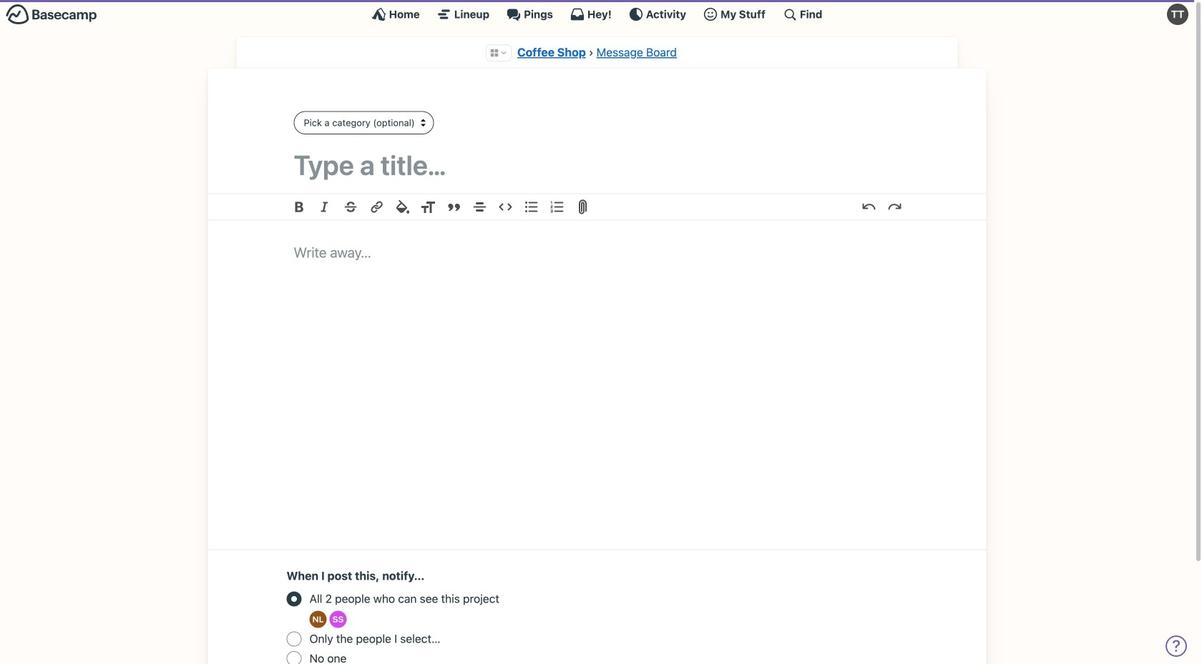 Task type: vqa. For each thing, say whether or not it's contained in the screenshot.
On Card Table Tyler B. added
no



Task type: locate. For each thing, give the bounding box(es) containing it.
natalie lubich image
[[310, 612, 327, 629]]

terry turtle image
[[1167, 4, 1189, 25]]

keyboard shortcut: ⌘ + / image
[[783, 7, 797, 21]]



Task type: describe. For each thing, give the bounding box(es) containing it.
switch accounts image
[[6, 4, 97, 26]]

Type a title… text field
[[294, 149, 901, 181]]

main element
[[0, 0, 1195, 28]]

Write away… text field
[[251, 221, 944, 533]]

sarah silvers image
[[330, 612, 347, 629]]



